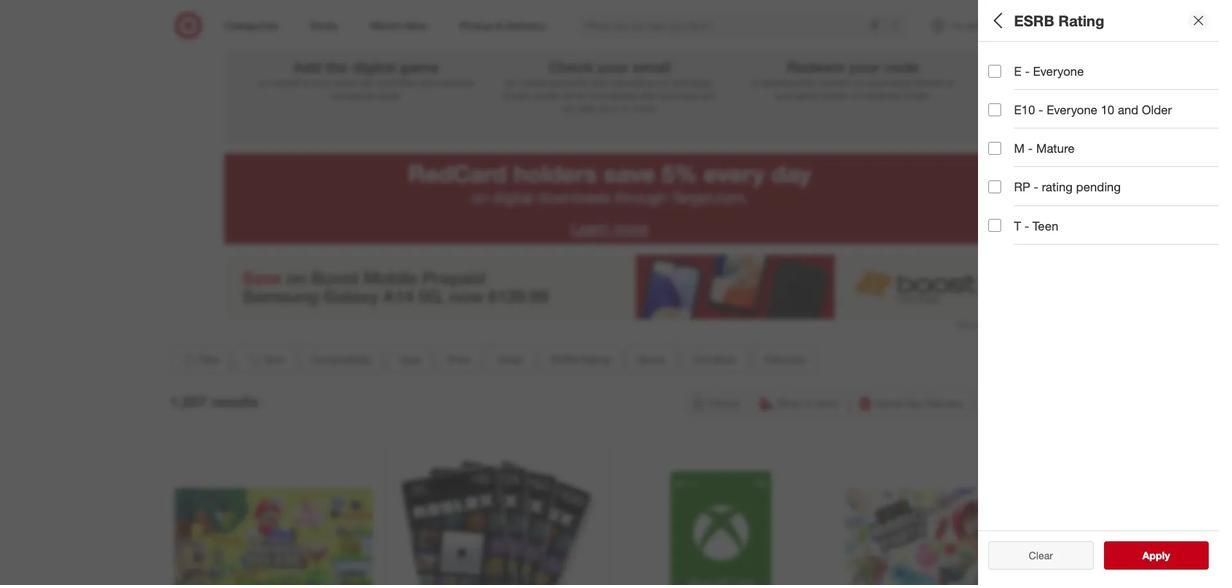 Task type: locate. For each thing, give the bounding box(es) containing it.
0 vertical spatial esrb rating button
[[989, 222, 1220, 267]]

0 vertical spatial deals button
[[989, 177, 1220, 222]]

filter
[[198, 354, 220, 366]]

results inside see results button
[[1151, 550, 1184, 563]]

1 horizontal spatial results
[[1151, 550, 1184, 563]]

0 vertical spatial esrb rating
[[1015, 11, 1105, 29]]

download inside check your email for a download code and instructions on next steps. emails usually arrive immediately after purchase, but can take up to 4+ hours.
[[526, 77, 565, 88]]

1 horizontal spatial code
[[885, 58, 920, 76]]

0 horizontal spatial game
[[400, 58, 439, 76]]

esrb rating button
[[989, 222, 1220, 267], [540, 346, 621, 374]]

clear all button
[[989, 542, 1094, 570]]

same day delivery button
[[852, 390, 972, 418]]

esrb rating dialog
[[979, 0, 1220, 586]]

clear button
[[989, 542, 1094, 570]]

1 horizontal spatial content
[[820, 77, 850, 88]]

results for see results
[[1151, 550, 1184, 563]]

1 vertical spatial results
[[1151, 550, 1184, 563]]

everyone
[[1034, 64, 1085, 78], [1047, 102, 1098, 117]]

instructions
[[609, 77, 655, 88]]

code
[[885, 58, 920, 76], [568, 77, 588, 88]]

apply
[[1143, 550, 1171, 563]]

- right m on the top of the page
[[1029, 141, 1033, 156]]

0 horizontal spatial or
[[259, 77, 267, 88]]

the right follow
[[422, 77, 435, 88]]

to right up
[[611, 103, 619, 114]]

everyone left 10
[[1047, 102, 1098, 117]]

2 download from the left
[[762, 77, 802, 88]]

compatibility inside all filters dialog
[[989, 55, 1066, 70]]

rp - rating pending
[[1015, 180, 1122, 194]]

computer.
[[863, 90, 904, 101]]

on digital downloads through target.com.
[[472, 188, 748, 207]]

your down add
[[313, 77, 330, 88]]

0 horizontal spatial esrb rating button
[[540, 346, 621, 374]]

0 vertical spatial code
[[885, 58, 920, 76]]

or
[[259, 77, 267, 88], [853, 90, 861, 101]]

game left the system
[[796, 90, 819, 101]]

1 horizontal spatial digital
[[493, 188, 533, 207]]

rating right "filters"
[[1059, 11, 1105, 29]]

results right 1,557
[[211, 393, 259, 411]]

rating
[[1043, 180, 1073, 194]]

e10
[[1015, 102, 1036, 117]]

1 horizontal spatial deals
[[989, 190, 1022, 205]]

code up arrive at top left
[[568, 77, 588, 88]]

0 horizontal spatial digital
[[352, 58, 396, 76]]

your up you
[[850, 58, 881, 76]]

content down add
[[269, 77, 300, 88]]

and up usual.
[[378, 77, 393, 88]]

on inside check your email for a download code and instructions on next steps. emails usually arrive immediately after purchase, but can take up to 4+ hours.
[[658, 77, 668, 88]]

to inside check your email for a download code and instructions on next steps. emails usually arrive immediately after purchase, but can take up to 4+ hours.
[[611, 103, 619, 114]]

- for rp
[[1034, 180, 1039, 194]]

price button inside all filters dialog
[[989, 132, 1220, 177]]

more
[[614, 219, 648, 238]]

clear for clear all
[[1023, 550, 1047, 563]]

roblox gift card image
[[399, 446, 597, 586]]

- right "e" at top right
[[1026, 64, 1030, 78]]

pending
[[1077, 180, 1122, 194]]

on down redcard
[[472, 188, 489, 207]]

E10 - Everyone 10 and Older checkbox
[[989, 103, 1002, 116]]

the down the redeem
[[804, 77, 817, 88]]

all
[[1050, 550, 1060, 563]]

2 vertical spatial rating
[[581, 354, 610, 366]]

deals button
[[989, 177, 1220, 222], [487, 346, 535, 374]]

0 vertical spatial type
[[989, 100, 1016, 115]]

1 vertical spatial esrb rating button
[[540, 346, 621, 374]]

clear inside button
[[1023, 550, 1047, 563]]

price
[[989, 145, 1019, 160], [447, 354, 471, 366]]

steps.
[[690, 77, 714, 88]]

or inside redeem your code to download the content you purchased directly to your game system or computer. enjoy!
[[853, 90, 861, 101]]

and up immediately
[[591, 77, 606, 88]]

the up online at the left top of page
[[326, 58, 348, 76]]

1 horizontal spatial type
[[989, 100, 1016, 115]]

everyone right "e" at top right
[[1034, 64, 1085, 78]]

E - Everyone checkbox
[[989, 65, 1002, 78]]

add the digital game or content to your online cart and follow the checkout process as usual.
[[259, 58, 474, 101]]

your
[[598, 58, 629, 76], [850, 58, 881, 76], [313, 77, 330, 88], [776, 90, 794, 101]]

in
[[805, 397, 813, 410]]

deals inside all filters dialog
[[989, 190, 1022, 205]]

digital inside 'add the digital game or content to your online cart and follow the checkout process as usual.'
[[352, 58, 396, 76]]

digital up cart
[[352, 58, 396, 76]]

take
[[578, 103, 595, 114]]

0 vertical spatial digital
[[352, 58, 396, 76]]

0 vertical spatial on
[[658, 77, 668, 88]]

0 horizontal spatial download
[[526, 77, 565, 88]]

m - mature
[[1015, 141, 1075, 156]]

T - Teen checkbox
[[989, 219, 1002, 232]]

1 vertical spatial type
[[399, 354, 420, 366]]

0 vertical spatial deals
[[989, 190, 1022, 205]]

- right rp
[[1034, 180, 1039, 194]]

1 horizontal spatial or
[[853, 90, 861, 101]]

game up follow
[[400, 58, 439, 76]]

RP - rating pending checkbox
[[989, 181, 1002, 194]]

1 vertical spatial code
[[568, 77, 588, 88]]

- right "e10"
[[1039, 102, 1044, 117]]

content up the system
[[820, 77, 850, 88]]

0 horizontal spatial content
[[269, 77, 300, 88]]

0 vertical spatial rating
[[1059, 11, 1105, 29]]

rating down teen
[[1026, 235, 1064, 250]]

0 horizontal spatial the
[[326, 58, 348, 76]]

save
[[604, 159, 655, 188]]

everyone for e10
[[1047, 102, 1098, 117]]

download up usually
[[526, 77, 565, 88]]

0 vertical spatial or
[[259, 77, 267, 88]]

1 vertical spatial or
[[853, 90, 861, 101]]

0 horizontal spatial price
[[447, 354, 471, 366]]

0 vertical spatial price button
[[989, 132, 1220, 177]]

1 horizontal spatial on
[[658, 77, 668, 88]]

type
[[989, 100, 1016, 115], [399, 354, 420, 366]]

usually
[[533, 90, 561, 101]]

2 clear from the left
[[1029, 550, 1054, 563]]

same
[[876, 397, 903, 410]]

0 vertical spatial results
[[211, 393, 259, 411]]

0 horizontal spatial code
[[568, 77, 588, 88]]

follow
[[396, 77, 419, 88]]

genre
[[637, 354, 666, 366]]

1 vertical spatial deals button
[[487, 346, 535, 374]]

after
[[640, 90, 658, 101]]

0 horizontal spatial and
[[378, 77, 393, 88]]

1 content from the left
[[269, 77, 300, 88]]

code inside check your email for a download code and instructions on next steps. emails usually arrive immediately after purchase, but can take up to 4+ hours.
[[568, 77, 588, 88]]

1 horizontal spatial compatibility
[[989, 55, 1066, 70]]

code up the purchased
[[885, 58, 920, 76]]

0 horizontal spatial type
[[399, 354, 420, 366]]

your inside 'add the digital game or content to your online cart and follow the checkout process as usual.'
[[313, 77, 330, 88]]

digital
[[352, 58, 396, 76], [493, 188, 533, 207]]

e - everyone
[[1015, 64, 1085, 78]]

condition button
[[682, 346, 748, 374]]

your up instructions
[[598, 58, 629, 76]]

download down the redeem
[[762, 77, 802, 88]]

all filters
[[989, 11, 1051, 29]]

1 horizontal spatial download
[[762, 77, 802, 88]]

see
[[1130, 550, 1148, 563]]

search
[[884, 20, 915, 33]]

2 horizontal spatial the
[[804, 77, 817, 88]]

1 vertical spatial everyone
[[1047, 102, 1098, 117]]

0 vertical spatial compatibility button
[[989, 42, 1220, 87]]

1 vertical spatial type button
[[388, 346, 431, 374]]

see results button
[[1104, 542, 1210, 570]]

price inside all filters dialog
[[989, 145, 1019, 160]]

0 vertical spatial price
[[989, 145, 1019, 160]]

esrb
[[1015, 11, 1055, 29], [989, 235, 1022, 250], [551, 354, 578, 366]]

new super mario bros u deluxe - nintendo switch image
[[175, 446, 373, 586], [175, 446, 373, 586]]

digital down "holders"
[[493, 188, 533, 207]]

your inside check your email for a download code and instructions on next steps. emails usually arrive immediately after purchase, but can take up to 4+ hours.
[[598, 58, 629, 76]]

0 horizontal spatial deals
[[498, 354, 524, 366]]

older
[[1143, 102, 1173, 117]]

immediately
[[588, 90, 637, 101]]

xbox gift card (digital) image
[[622, 446, 821, 586], [622, 446, 821, 586]]

1 horizontal spatial and
[[591, 77, 606, 88]]

target.com.
[[671, 188, 748, 207]]

deals
[[989, 190, 1022, 205], [498, 354, 524, 366]]

rating inside all filters dialog
[[1026, 235, 1064, 250]]

0 vertical spatial game
[[400, 58, 439, 76]]

on left next
[[658, 77, 668, 88]]

type inside all filters dialog
[[989, 100, 1016, 115]]

1 horizontal spatial game
[[796, 90, 819, 101]]

hours.
[[634, 103, 659, 114]]

2 horizontal spatial and
[[1119, 102, 1139, 117]]

2 vertical spatial esrb
[[551, 354, 578, 366]]

advertisement region
[[224, 255, 996, 319]]

purchase,
[[661, 90, 700, 101]]

apply button
[[1104, 542, 1210, 570]]

0 vertical spatial esrb
[[1015, 11, 1055, 29]]

1 horizontal spatial price
[[989, 145, 1019, 160]]

sort
[[264, 354, 284, 366]]

1 download from the left
[[526, 77, 565, 88]]

to down add
[[303, 77, 310, 88]]

2 content from the left
[[820, 77, 850, 88]]

results right see
[[1151, 550, 1184, 563]]

- right t
[[1025, 218, 1030, 233]]

1 vertical spatial game
[[796, 90, 819, 101]]

0 vertical spatial everyone
[[1034, 64, 1085, 78]]

1 vertical spatial rating
[[1026, 235, 1064, 250]]

0 vertical spatial compatibility
[[989, 55, 1066, 70]]

1 horizontal spatial price button
[[989, 132, 1220, 177]]

and right 10
[[1119, 102, 1139, 117]]

m
[[1015, 141, 1025, 156]]

e10 - everyone 10 and older
[[1015, 102, 1173, 117]]

type button
[[989, 87, 1220, 132], [388, 346, 431, 374]]

download
[[526, 77, 565, 88], [762, 77, 802, 88]]

rating
[[1059, 11, 1105, 29], [1026, 235, 1064, 250], [581, 354, 610, 366]]

What can we help you find? suggestions appear below search field
[[577, 12, 893, 40]]

0 horizontal spatial price button
[[436, 346, 482, 374]]

1 clear from the left
[[1023, 550, 1047, 563]]

or inside 'add the digital game or content to your online cart and follow the checkout process as usual.'
[[259, 77, 267, 88]]

content
[[269, 77, 300, 88], [820, 77, 850, 88]]

0 horizontal spatial results
[[211, 393, 259, 411]]

and inside 'add the digital game or content to your online cart and follow the checkout process as usual.'
[[378, 77, 393, 88]]

as
[[366, 90, 376, 101]]

M - Mature checkbox
[[989, 142, 1002, 155]]

- for m
[[1029, 141, 1033, 156]]

1 vertical spatial esrb
[[989, 235, 1022, 250]]

1 horizontal spatial type button
[[989, 87, 1220, 132]]

0 horizontal spatial compatibility
[[311, 354, 372, 366]]

filters
[[1011, 11, 1051, 29]]

arrive
[[563, 90, 586, 101]]

code inside redeem your code to download the content you purchased directly to your game system or computer. enjoy!
[[885, 58, 920, 76]]

game inside 'add the digital game or content to your online cart and follow the checkout process as usual.'
[[400, 58, 439, 76]]

1 vertical spatial deals
[[498, 354, 524, 366]]

1 vertical spatial esrb rating
[[989, 235, 1064, 250]]

usual.
[[378, 90, 401, 101]]

clear inside button
[[1029, 550, 1054, 563]]

the
[[326, 58, 348, 76], [422, 77, 435, 88], [804, 77, 817, 88]]

rating left genre at the right
[[581, 354, 610, 366]]

to
[[303, 77, 310, 88], [752, 77, 760, 88], [947, 77, 955, 88], [611, 103, 619, 114]]

super mario party - nintendo switch image
[[846, 446, 1045, 586], [846, 446, 1045, 586]]

a
[[519, 77, 523, 88]]

1 vertical spatial on
[[472, 188, 489, 207]]

0 horizontal spatial compatibility button
[[300, 346, 382, 374]]



Task type: describe. For each thing, give the bounding box(es) containing it.
1 horizontal spatial esrb rating button
[[989, 222, 1220, 267]]

download inside redeem your code to download the content you purchased directly to your game system or computer. enjoy!
[[762, 77, 802, 88]]

to right directly
[[947, 77, 955, 88]]

add
[[294, 58, 322, 76]]

and inside esrb rating dialog
[[1119, 102, 1139, 117]]

sort button
[[235, 346, 295, 374]]

learn
[[571, 219, 610, 238]]

check your email for a download code and instructions on next steps. emails usually arrive immediately after purchase, but can take up to 4+ hours.
[[504, 58, 716, 114]]

and inside check your email for a download code and instructions on next steps. emails usually arrive immediately after purchase, but can take up to 4+ hours.
[[591, 77, 606, 88]]

e
[[1015, 64, 1022, 78]]

1 horizontal spatial deals button
[[989, 177, 1220, 222]]

1
[[361, 11, 372, 34]]

you
[[853, 77, 867, 88]]

online
[[333, 77, 357, 88]]

day
[[906, 397, 923, 410]]

learn more
[[571, 219, 648, 238]]

everyone for e
[[1034, 64, 1085, 78]]

0 vertical spatial type button
[[989, 87, 1220, 132]]

redeem
[[787, 58, 845, 76]]

day
[[772, 159, 812, 188]]

t
[[1015, 218, 1022, 233]]

0 horizontal spatial type button
[[388, 346, 431, 374]]

rating inside esrb rating dialog
[[1059, 11, 1105, 29]]

5%
[[662, 159, 698, 188]]

esrb inside dialog
[[1015, 11, 1055, 29]]

the inside redeem your code to download the content you purchased directly to your game system or computer. enjoy!
[[804, 77, 817, 88]]

condition
[[693, 354, 737, 366]]

mature
[[1037, 141, 1075, 156]]

your down the redeem
[[776, 90, 794, 101]]

genre button
[[626, 346, 677, 374]]

featured button
[[753, 346, 816, 374]]

1 vertical spatial price button
[[436, 346, 482, 374]]

esrb inside all filters dialog
[[989, 235, 1022, 250]]

system
[[822, 90, 850, 101]]

process
[[331, 90, 364, 101]]

1,557 results
[[170, 393, 259, 411]]

featured
[[764, 354, 805, 366]]

4+
[[621, 103, 632, 114]]

0 horizontal spatial deals button
[[487, 346, 535, 374]]

downloads
[[537, 188, 611, 207]]

can
[[561, 103, 576, 114]]

email
[[633, 58, 671, 76]]

same day delivery
[[876, 397, 963, 410]]

see results
[[1130, 550, 1184, 563]]

purchased
[[870, 77, 913, 88]]

redeem your code to download the content you purchased directly to your game system or computer. enjoy!
[[752, 58, 955, 101]]

1,557
[[170, 393, 207, 411]]

10
[[1102, 102, 1115, 117]]

delivery
[[926, 397, 963, 410]]

all filters dialog
[[979, 0, 1220, 586]]

shop in store button
[[754, 390, 847, 418]]

emails
[[504, 90, 531, 101]]

0 horizontal spatial on
[[472, 188, 489, 207]]

check
[[549, 58, 594, 76]]

1 vertical spatial compatibility
[[311, 354, 372, 366]]

search button
[[884, 12, 915, 42]]

but
[[703, 90, 716, 101]]

cart
[[360, 77, 376, 88]]

content inside 'add the digital game or content to your online cart and follow the checkout process as usual.'
[[269, 77, 300, 88]]

- for t
[[1025, 218, 1030, 233]]

to right steps. on the top
[[752, 77, 760, 88]]

clear for clear
[[1029, 550, 1054, 563]]

teen
[[1033, 218, 1059, 233]]

1 vertical spatial compatibility button
[[300, 346, 382, 374]]

clear all
[[1023, 550, 1060, 563]]

game inside redeem your code to download the content you purchased directly to your game system or computer. enjoy!
[[796, 90, 819, 101]]

results for 1,557 results
[[211, 393, 259, 411]]

pickup button
[[685, 390, 749, 418]]

filter button
[[170, 346, 230, 374]]

t - teen
[[1015, 218, 1059, 233]]

content inside redeem your code to download the content you purchased directly to your game system or computer. enjoy!
[[820, 77, 850, 88]]

2 vertical spatial esrb rating
[[551, 354, 610, 366]]

3
[[848, 11, 859, 34]]

store
[[816, 397, 839, 410]]

all
[[989, 11, 1007, 29]]

Include out of stock checkbox
[[989, 505, 1002, 517]]

pickup
[[709, 397, 740, 410]]

redcard
[[408, 159, 507, 188]]

up
[[598, 103, 608, 114]]

sponsored
[[958, 320, 996, 330]]

- for e
[[1026, 64, 1030, 78]]

rp
[[1015, 180, 1031, 194]]

2
[[605, 11, 615, 34]]

to inside 'add the digital game or content to your online cart and follow the checkout process as usual.'
[[303, 77, 310, 88]]

1 horizontal spatial the
[[422, 77, 435, 88]]

1 horizontal spatial compatibility button
[[989, 42, 1220, 87]]

directly
[[915, 77, 945, 88]]

1 vertical spatial digital
[[493, 188, 533, 207]]

- for e10
[[1039, 102, 1044, 117]]

esrb rating inside dialog
[[1015, 11, 1105, 29]]

every
[[704, 159, 765, 188]]

1 vertical spatial price
[[447, 354, 471, 366]]

esrb rating inside all filters dialog
[[989, 235, 1064, 250]]

next
[[671, 77, 688, 88]]

through
[[615, 188, 667, 207]]

checkout
[[437, 77, 474, 88]]

redcard holders save 5% every day
[[408, 159, 812, 188]]

for
[[505, 77, 516, 88]]



Task type: vqa. For each thing, say whether or not it's contained in the screenshot.


